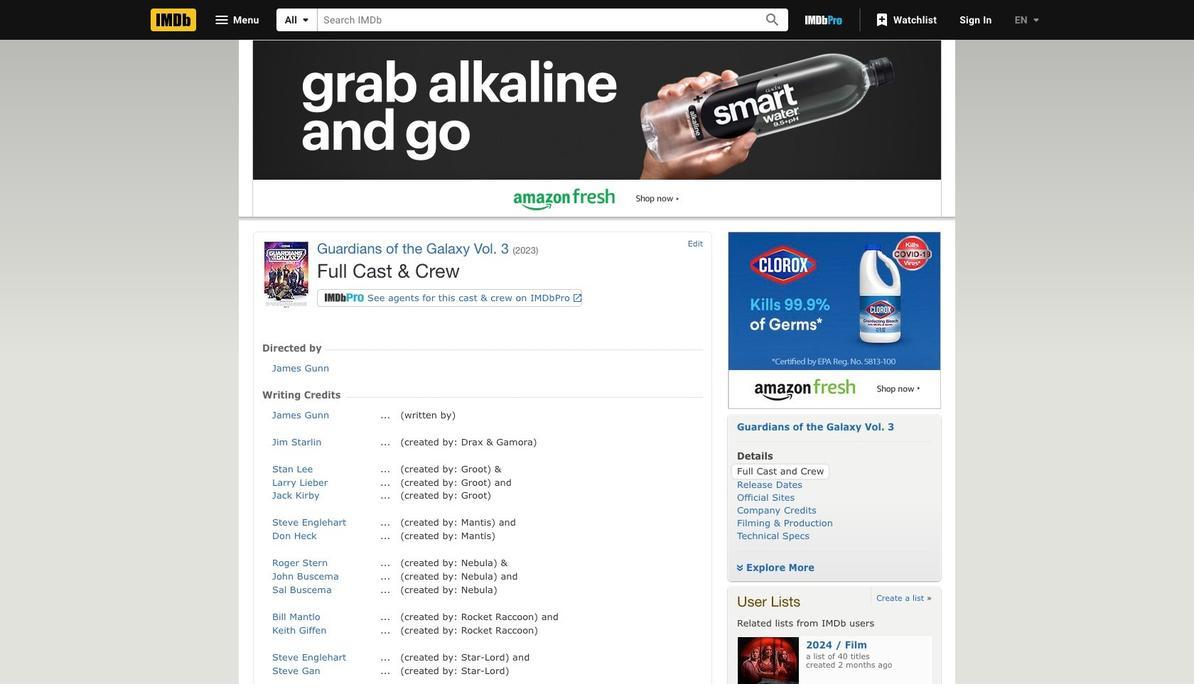 Task type: vqa. For each thing, say whether or not it's contained in the screenshot.
leftmost arrow drop up icon
no



Task type: describe. For each thing, give the bounding box(es) containing it.
home image
[[151, 9, 196, 31]]

submit search image
[[764, 12, 781, 29]]

arrow drop down image
[[297, 11, 314, 28]]

guardians of the galaxy vol. 3 (2023) poster image
[[262, 240, 310, 309]]



Task type: locate. For each thing, give the bounding box(es) containing it.
list image image
[[738, 637, 799, 685]]

arrow drop down image
[[1028, 11, 1045, 28]]

None search field
[[276, 9, 788, 31]]

watchlist image
[[874, 11, 891, 28]]

Search IMDb text field
[[318, 9, 748, 31]]

None field
[[318, 9, 748, 31]]

menu image
[[213, 11, 230, 28]]



